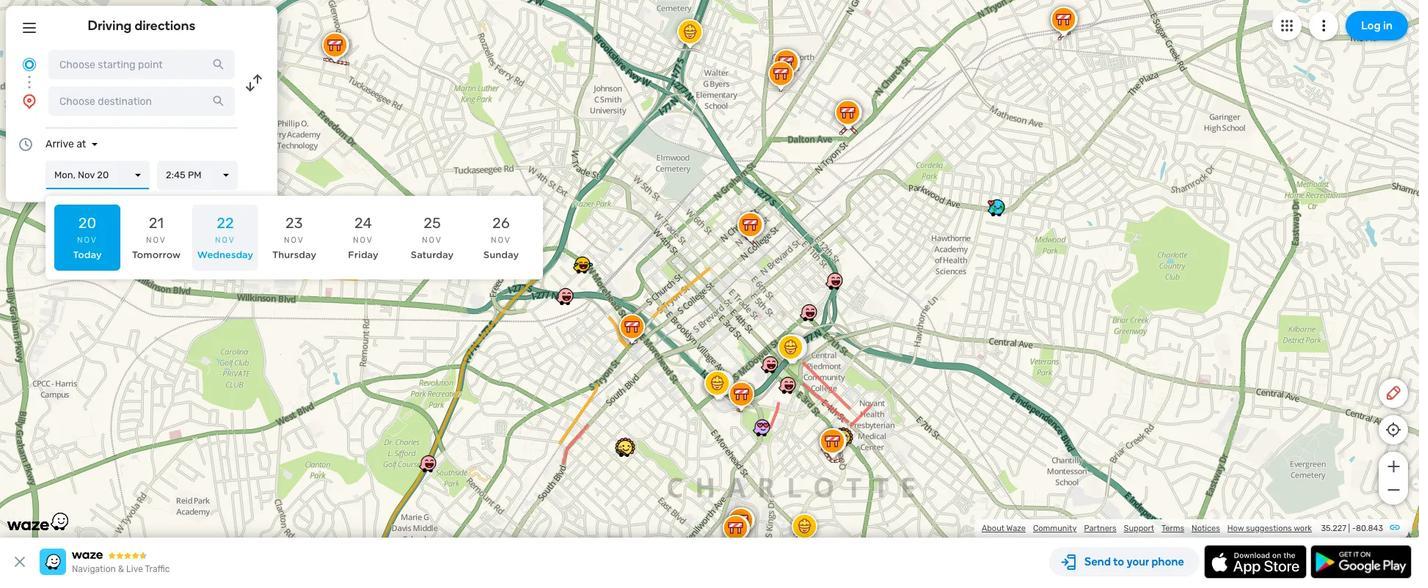 Task type: vqa. For each thing, say whether or not it's contained in the screenshot.
22
yes



Task type: describe. For each thing, give the bounding box(es) containing it.
mon, nov 20
[[54, 170, 109, 181]]

80.843
[[1356, 524, 1384, 534]]

2:45
[[166, 170, 186, 181]]

at
[[76, 138, 86, 150]]

x image
[[11, 553, 29, 571]]

-
[[1353, 524, 1357, 534]]

21 nov tomorrow
[[132, 214, 181, 261]]

notices link
[[1192, 524, 1220, 534]]

zoom in image
[[1385, 458, 1403, 476]]

friday
[[348, 250, 379, 261]]

sunday
[[484, 250, 519, 261]]

25 option
[[399, 205, 465, 271]]

pencil image
[[1385, 385, 1403, 402]]

21 option
[[123, 205, 189, 271]]

community
[[1033, 524, 1077, 534]]

clock image
[[17, 136, 34, 153]]

zoom out image
[[1385, 482, 1403, 499]]

thursday
[[272, 250, 316, 261]]

nov for 26
[[491, 236, 512, 245]]

navigation & live traffic
[[72, 564, 170, 575]]

navigation
[[72, 564, 116, 575]]

directions
[[135, 18, 196, 34]]

35.227
[[1322, 524, 1347, 534]]

nov for 25
[[422, 236, 443, 245]]

25 nov saturday
[[411, 214, 454, 261]]

24 nov friday
[[348, 214, 379, 261]]

2:45 pm
[[166, 170, 202, 181]]

22 option
[[192, 205, 258, 271]]

waze
[[1007, 524, 1026, 534]]

driving directions
[[88, 18, 196, 34]]

location image
[[21, 92, 38, 110]]

22
[[217, 214, 234, 232]]

about
[[982, 524, 1005, 534]]

live
[[126, 564, 143, 575]]

nov for 20
[[77, 236, 98, 245]]

notices
[[1192, 524, 1220, 534]]

35.227 | -80.843
[[1322, 524, 1384, 534]]

about waze link
[[982, 524, 1026, 534]]

partners link
[[1084, 524, 1117, 534]]



Task type: locate. For each thing, give the bounding box(es) containing it.
driving
[[88, 18, 132, 34]]

today
[[73, 250, 102, 261]]

partners
[[1084, 524, 1117, 534]]

nov inside 24 nov friday
[[353, 236, 374, 245]]

pm
[[188, 170, 202, 181]]

nov up wednesday
[[215, 236, 236, 245]]

2:45 pm list box
[[157, 161, 238, 190]]

current location image
[[21, 56, 38, 73]]

1 vertical spatial 20
[[78, 214, 96, 232]]

terms link
[[1162, 524, 1185, 534]]

link image
[[1389, 522, 1401, 534]]

support
[[1124, 524, 1155, 534]]

nov for 22
[[215, 236, 236, 245]]

traffic
[[145, 564, 170, 575]]

Choose starting point text field
[[48, 50, 235, 79]]

community link
[[1033, 524, 1077, 534]]

23 nov thursday
[[272, 214, 316, 261]]

26 option
[[468, 205, 534, 271]]

work
[[1294, 524, 1312, 534]]

23
[[286, 214, 303, 232]]

20 right mon,
[[97, 170, 109, 181]]

terms
[[1162, 524, 1185, 534]]

20 inside 20 nov today
[[78, 214, 96, 232]]

20 option
[[54, 205, 120, 271]]

nov up thursday
[[284, 236, 305, 245]]

nov for 21
[[146, 236, 167, 245]]

nov up tomorrow
[[146, 236, 167, 245]]

20 nov today
[[73, 214, 102, 261]]

0 vertical spatial 20
[[97, 170, 109, 181]]

nov up today
[[77, 236, 98, 245]]

nov inside 23 nov thursday
[[284, 236, 305, 245]]

tomorrow
[[132, 250, 181, 261]]

nov right mon,
[[78, 170, 95, 181]]

nov up saturday
[[422, 236, 443, 245]]

22 nov wednesday
[[197, 214, 253, 261]]

25
[[424, 214, 441, 232]]

nov
[[78, 170, 95, 181], [77, 236, 98, 245], [146, 236, 167, 245], [215, 236, 236, 245], [284, 236, 305, 245], [353, 236, 374, 245], [422, 236, 443, 245], [491, 236, 512, 245]]

26 nov sunday
[[484, 214, 519, 261]]

1 horizontal spatial 20
[[97, 170, 109, 181]]

0 horizontal spatial 20
[[78, 214, 96, 232]]

mon,
[[54, 170, 76, 181]]

23 option
[[261, 205, 327, 271]]

nov inside 21 nov tomorrow
[[146, 236, 167, 245]]

20
[[97, 170, 109, 181], [78, 214, 96, 232]]

arrive
[[46, 138, 74, 150]]

Choose destination text field
[[48, 87, 235, 116]]

24 option
[[330, 205, 396, 271]]

nov up the sunday
[[491, 236, 512, 245]]

24
[[355, 214, 372, 232]]

nov up friday
[[353, 236, 374, 245]]

wednesday
[[197, 250, 253, 261]]

21
[[149, 214, 164, 232]]

nov inside 26 nov sunday
[[491, 236, 512, 245]]

nov for 23
[[284, 236, 305, 245]]

20 up today
[[78, 214, 96, 232]]

support link
[[1124, 524, 1155, 534]]

20 inside list box
[[97, 170, 109, 181]]

26
[[493, 214, 510, 232]]

nov inside list box
[[78, 170, 95, 181]]

&
[[118, 564, 124, 575]]

mon, nov 20 list box
[[46, 161, 150, 190]]

saturday
[[411, 250, 454, 261]]

how
[[1228, 524, 1244, 534]]

nov inside '22 nov wednesday'
[[215, 236, 236, 245]]

about waze community partners support terms notices how suggestions work
[[982, 524, 1312, 534]]

arrive at
[[46, 138, 86, 150]]

nov for mon,
[[78, 170, 95, 181]]

nov for 24
[[353, 236, 374, 245]]

nov inside 20 nov today
[[77, 236, 98, 245]]

how suggestions work link
[[1228, 524, 1312, 534]]

nov inside 25 nov saturday
[[422, 236, 443, 245]]

suggestions
[[1246, 524, 1292, 534]]

|
[[1349, 524, 1351, 534]]



